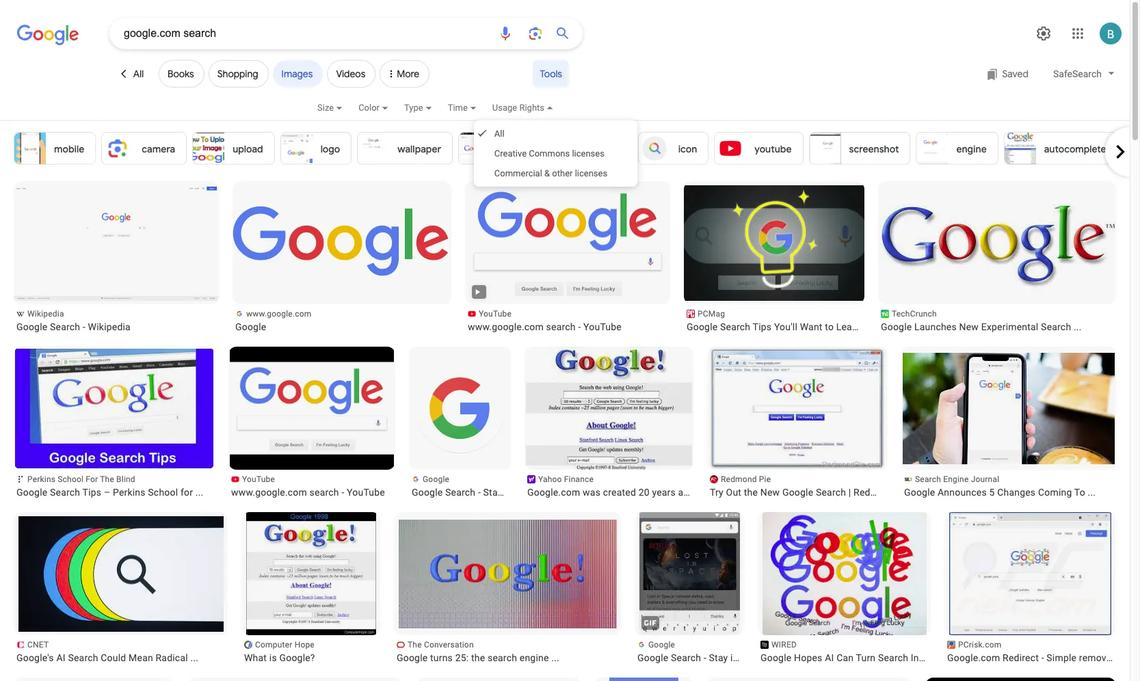Task type: describe. For each thing, give the bounding box(es) containing it.
list item down the hopes
[[708, 678, 912, 682]]

could
[[101, 653, 126, 664]]

android
[[587, 143, 621, 155]]

0 horizontal spatial perkins
[[27, 475, 56, 485]]

youtube link
[[715, 132, 804, 165]]

quick settings image
[[1036, 25, 1053, 42]]

all link for books link
[[110, 60, 155, 88]]

was
[[583, 487, 601, 498]]

google's
[[16, 653, 54, 664]]

radical
[[156, 653, 188, 664]]

journal
[[972, 475, 1000, 485]]

0 vertical spatial wikipedia
[[27, 309, 64, 319]]

google search - stay in the know with ... for google search - stay in the know with your google app image inside the the google search - stay in the know with ... "list item"
[[412, 487, 588, 498]]

google announces 5 changes coming to ...
[[905, 487, 1097, 498]]

usage
[[493, 103, 518, 113]]

google search tips – perkins school for ... list item
[[14, 347, 215, 499]]

experimental
[[982, 322, 1039, 333]]

25:
[[456, 653, 469, 664]]

0 horizontal spatial www.google.com search - youtube list item
[[229, 347, 396, 499]]

search inside list item
[[488, 653, 517, 664]]

changes
[[998, 487, 1036, 498]]

google search tips – perkins school for ...
[[16, 487, 204, 498]]

the inside list item
[[472, 653, 485, 664]]

google.com redirect - simple removal ...
[[948, 653, 1125, 664]]

... inside the google's ai search could mean radical changes for your internet experience  - cnet element
[[191, 653, 199, 664]]

google turns 25: the search engine ...
[[397, 653, 560, 664]]

www.google.com search - youtube image for leftmost www.google.com search - youtube list item
[[230, 347, 394, 470]]

time
[[448, 103, 468, 113]]

google inside google hopes ai can turn search into a conversation | wired element
[[761, 653, 792, 664]]

camera link
[[101, 132, 187, 165]]

tools
[[540, 68, 563, 80]]

saved link
[[980, 60, 1036, 88]]

wikipedia inside google search - wikipedia element
[[88, 322, 131, 333]]

google launches new experimental search ...
[[881, 322, 1082, 333]]

want
[[800, 322, 823, 333]]

try
[[710, 487, 724, 498]]

1 vertical spatial all
[[495, 129, 505, 139]]

the conversation
[[408, 641, 474, 650]]

1 horizontal spatial school
[[148, 487, 178, 498]]

1 horizontal spatial perkins
[[113, 487, 146, 498]]

for
[[181, 487, 193, 498]]

tips for –
[[83, 487, 101, 498]]

more filters element
[[380, 60, 430, 88]]

www.google.com search - youtube for 'www.google.com search - youtube' element related to leftmost www.google.com search - youtube list item
[[231, 487, 385, 498]]

coming
[[1039, 487, 1073, 498]]

a
[[931, 653, 936, 664]]

engine
[[944, 475, 969, 485]]

google hopes ai can turn search into a conversation | wired image
[[763, 513, 927, 636]]

know for left the google search - stay in the know with ... "list item"
[[532, 487, 556, 498]]

rights
[[520, 103, 545, 113]]

blind
[[116, 475, 135, 485]]

google – apps on google play image
[[610, 678, 679, 682]]

usage rights button
[[493, 101, 569, 124]]

search inside 21 google search tips you'll want to learn | pcmag 'element'
[[721, 322, 751, 333]]

0 vertical spatial engine
[[957, 143, 987, 155]]

finance
[[564, 475, 594, 485]]

google launches new experimental search ... list item
[[879, 181, 1117, 333]]

21 google search tips you'll want to learn | pcmag image
[[673, 185, 879, 301]]

color button
[[359, 101, 404, 124]]

list item down google turns 25: the search engine revolutionised how we access  information, but will it survive ai? element
[[417, 678, 581, 682]]

20
[[639, 487, 650, 498]]

know for bottom the google search - stay in the know with ... "list item"
[[758, 653, 782, 664]]

go to google home image
[[17, 23, 79, 47]]

screenshot link
[[809, 132, 911, 165]]

search inside google announces 5 changes coming to ... list item
[[916, 475, 942, 485]]

google search - wikipedia image
[[14, 185, 219, 301]]

in for google search - stay in the know with your google app image inside the the google search - stay in the know with ... "list item"
[[505, 487, 513, 498]]

screenshot
[[850, 143, 900, 155]]

google inside google turns 25: the search engine revolutionised how we access  information, but will it survive ai? element
[[397, 653, 428, 664]]

redmond inside 'element'
[[854, 487, 896, 498]]

the inside 'element'
[[744, 487, 758, 498]]

1 vertical spatial search
[[310, 487, 339, 498]]

engine inside list item
[[520, 653, 549, 664]]

what is google? list item
[[242, 513, 381, 665]]

learn
[[837, 322, 861, 333]]

to
[[1075, 487, 1086, 498]]

0 vertical spatial licenses
[[572, 149, 605, 159]]

google search - wikipedia list item
[[14, 181, 219, 333]]

0 vertical spatial redmond
[[721, 475, 757, 485]]

google inside google search - wikipedia element
[[16, 322, 47, 333]]

try out the new google search | redmond pie list item
[[708, 347, 912, 499]]

commercial
[[495, 168, 543, 179]]

www.google.com for leftmost www.google.com search - youtube list item
[[231, 487, 307, 498]]

wallpaper
[[398, 143, 441, 155]]

youtube
[[755, 143, 792, 155]]

safesearch
[[1054, 68, 1103, 79]]

autocomplete
[[1045, 143, 1107, 155]]

more button
[[380, 49, 434, 93]]

google search - stay in the know with your google app image for left the google search - stay in the know with ... "list item" google search - stay in the know with your google app element
[[411, 359, 510, 458]]

next image
[[1107, 138, 1135, 166]]

www.google.com search - youtube element for the topmost www.google.com search - youtube list item
[[468, 321, 668, 333]]

0 horizontal spatial all
[[133, 68, 144, 80]]

... inside 21 google search tips you'll want to learn | pcmag 'element'
[[864, 322, 872, 333]]

pcrisk.com
[[959, 641, 1002, 650]]

google.com was created 20 years ago ... list item
[[525, 347, 706, 499]]

autocomplete link
[[1004, 132, 1119, 165]]

click for video information image
[[473, 287, 483, 297]]

0 horizontal spatial google search - stay in the know with ... list item
[[409, 347, 588, 499]]

list containing google search - wikipedia
[[14, 181, 1131, 682]]

perkins school for the blind
[[27, 475, 135, 485]]

computer
[[255, 641, 293, 650]]

creative
[[495, 149, 527, 159]]

google announces 5 changes coming to mobile search image
[[903, 353, 1116, 465]]

new inside list item
[[960, 322, 979, 333]]

commercial & other licenses
[[495, 168, 608, 179]]

techcrunch
[[892, 309, 937, 319]]

icon
[[679, 143, 698, 155]]

google inside 21 google search tips you'll want to learn | pcmag 'element'
[[687, 322, 718, 333]]

can
[[837, 653, 854, 664]]

wallpaper link
[[357, 132, 453, 165]]

search inside the google's ai search could mean radical changes for your internet experience  - cnet element
[[68, 653, 98, 664]]

creative commons licenses
[[495, 149, 605, 159]]

logo
[[321, 143, 340, 155]]

stay for left the google search - stay in the know with ... "list item"
[[484, 487, 503, 498]]

mobile
[[54, 143, 84, 155]]

google hopes ai can turn search into a ...
[[761, 653, 947, 664]]

created
[[603, 487, 636, 498]]

try out the new google search | redmond pie
[[710, 487, 912, 498]]

other
[[553, 168, 573, 179]]

&
[[545, 168, 550, 179]]

videos link
[[327, 60, 376, 88]]

google.com redirect - simple removal ... list item
[[945, 513, 1125, 665]]

type
[[404, 103, 423, 113]]

google search - stay in the know with ... for google search - stay in the know with your google app image for bottom the google search - stay in the know with ... "list item"'s google search - stay in the know with your google app element
[[638, 653, 814, 664]]

to
[[826, 322, 834, 333]]

google cloud search: smart business database | google workspace image
[[926, 678, 1117, 682]]

google search - wikipedia element
[[16, 321, 216, 333]]

yahoo
[[539, 475, 562, 485]]

hopes
[[795, 653, 823, 664]]

www.google.com search - youtube for the topmost www.google.com search - youtube list item 'www.google.com search - youtube' element
[[468, 322, 622, 333]]

search inside google launches new experimental search features for tracking your online  purchases, reservations & events from gmail | techcrunch element
[[1042, 322, 1072, 333]]

turns
[[430, 653, 453, 664]]

google's ai search could mean radical changes for your internet experience  - cnet image
[[18, 517, 224, 632]]

cnet
[[27, 641, 49, 650]]

google search tips – perkins school for the blind element
[[16, 487, 212, 499]]

usage rights
[[493, 103, 545, 113]]

google's ai search could mean radical changes for your internet experience  - cnet element
[[16, 652, 225, 665]]

google search tips – perkins school for the blind image
[[15, 349, 214, 469]]

google.com was created 20 years ago — here's what it looked like when it  first launched image
[[526, 347, 693, 478]]

mobile link
[[14, 132, 96, 165]]

google search - stay in the know with your google app element for left the google search - stay in the know with ... "list item"
[[412, 487, 588, 499]]

ai inside list item
[[825, 653, 835, 664]]

google.com for google.com redirect - simple removal ...
[[948, 653, 1001, 664]]

google inside google element
[[235, 322, 266, 333]]

–
[[104, 487, 110, 498]]

google inside google launches new experimental search features for tracking your online  purchases, reservations & events from gmail | techcrunch element
[[881, 322, 913, 333]]

google's ai search could mean radical ...
[[16, 653, 199, 664]]

ai inside list item
[[56, 653, 66, 664]]

hope
[[295, 641, 315, 650]]

1 vertical spatial licenses
[[575, 168, 608, 179]]

size button
[[318, 101, 359, 124]]

search inside google search - wikipedia element
[[50, 322, 80, 333]]

redmond pie
[[721, 475, 771, 485]]



Task type: locate. For each thing, give the bounding box(es) containing it.
1 horizontal spatial wikipedia
[[88, 322, 131, 333]]

mean
[[129, 653, 153, 664]]

1 vertical spatial with
[[785, 653, 803, 664]]

pie right |
[[899, 487, 912, 498]]

0 horizontal spatial school
[[58, 475, 84, 485]]

pie up "try out the new google search | redmond pie"
[[760, 475, 771, 485]]

google list item
[[233, 181, 452, 333]]

google element
[[235, 321, 449, 333]]

click to view animated gif image
[[641, 613, 661, 634]]

perkins left for
[[27, 475, 56, 485]]

0 horizontal spatial www.google.com search - youtube image
[[230, 347, 394, 470]]

1 horizontal spatial pie
[[899, 487, 912, 498]]

... inside the google announces 5 changes coming to mobile search element
[[1089, 487, 1097, 498]]

is
[[269, 653, 277, 664]]

0 horizontal spatial google search - stay in the know with your google app element
[[412, 487, 588, 499]]

0 vertical spatial the
[[100, 475, 114, 485]]

1 horizontal spatial engine
[[957, 143, 987, 155]]

search
[[50, 322, 80, 333], [721, 322, 751, 333], [1042, 322, 1072, 333], [916, 475, 942, 485], [50, 487, 80, 498], [446, 487, 476, 498], [816, 487, 847, 498], [68, 653, 98, 664], [671, 653, 702, 664], [879, 653, 909, 664]]

... inside google turns 25: the search engine revolutionised how we access  information, but will it survive ai? element
[[552, 653, 560, 664]]

0 horizontal spatial www.google.com search - youtube
[[231, 487, 385, 498]]

0 horizontal spatial wikipedia
[[27, 309, 64, 319]]

google launches new experimental search features for tracking your online  purchases, reservations & events from gmail | techcrunch image
[[879, 194, 1117, 293]]

google.com for google.com was created 20 years ago ...
[[528, 487, 581, 498]]

google launches new experimental search features for tracking your online  purchases, reservations & events from gmail | techcrunch element
[[881, 321, 1114, 333]]

|
[[849, 487, 852, 498]]

redmond
[[721, 475, 757, 485], [854, 487, 896, 498]]

www.google.com search - youtube element
[[468, 321, 668, 333], [231, 487, 393, 499]]

1 vertical spatial google search - stay in the know with your google app image
[[640, 513, 740, 682]]

0 vertical spatial school
[[58, 475, 84, 485]]

google.com down yahoo in the left of the page
[[528, 487, 581, 498]]

all link left books
[[110, 60, 155, 88]]

...
[[864, 322, 872, 333], [1074, 322, 1082, 333], [196, 487, 204, 498], [580, 487, 588, 498], [698, 487, 706, 498], [1089, 487, 1097, 498], [191, 653, 199, 664], [552, 653, 560, 664], [806, 653, 814, 664], [939, 653, 947, 664], [1117, 653, 1125, 664]]

images
[[282, 68, 313, 80]]

1 vertical spatial www.google.com search - youtube element
[[231, 487, 393, 499]]

1 vertical spatial the
[[408, 641, 422, 650]]

school left the for at the bottom of page
[[148, 487, 178, 498]]

try out the new google search | redmond pie image
[[709, 347, 887, 470]]

0 vertical spatial www.google.com
[[246, 309, 312, 319]]

google search - stay in the know with your google app element down yahoo in the left of the page
[[412, 487, 588, 499]]

commercial & other licenses link
[[474, 164, 638, 183]]

0 vertical spatial list
[[14, 132, 1141, 165]]

... inside google search tips – perkins school for the blind element
[[196, 487, 204, 498]]

google search - stay in the know with ... down wired
[[638, 653, 814, 664]]

-
[[83, 322, 86, 333], [579, 322, 581, 333], [342, 487, 345, 498], [478, 487, 481, 498], [704, 653, 707, 664], [1042, 653, 1045, 664]]

google search - stay in the know with ... down yahoo in the left of the page
[[412, 487, 588, 498]]

1 horizontal spatial www.google.com search - youtube image
[[465, 185, 671, 301]]

google inside the google announces 5 changes coming to mobile search element
[[905, 487, 936, 498]]

google announces 5 changes coming to mobile search element
[[905, 487, 1114, 499]]

search inside google hopes ai can turn search into a conversation | wired element
[[879, 653, 909, 664]]

1 vertical spatial google search - stay in the know with your google app element
[[638, 652, 814, 665]]

1 vertical spatial perkins
[[113, 487, 146, 498]]

1 horizontal spatial www.google.com search - youtube list item
[[465, 181, 671, 333]]

search inside the try out the new google search | redmond pie 'element'
[[816, 487, 847, 498]]

google announces 5 changes coming to ... list item
[[902, 347, 1117, 499]]

iphone link
[[459, 132, 541, 165]]

google.com down pcrisk.com
[[948, 653, 1001, 664]]

0 vertical spatial search
[[547, 322, 576, 333]]

launches
[[915, 322, 957, 333]]

... inside google.com redirect - simple removal instructions, search engine fix  (updated) element
[[1117, 653, 1125, 664]]

redmond right |
[[854, 487, 896, 498]]

turn
[[857, 653, 876, 664]]

size
[[318, 103, 334, 113]]

1 vertical spatial google search - stay in the know with ...
[[638, 653, 814, 664]]

0 horizontal spatial new
[[761, 487, 780, 498]]

1 vertical spatial redmond
[[854, 487, 896, 498]]

color
[[359, 103, 380, 113]]

1 vertical spatial google.com
[[948, 653, 1001, 664]]

tips down for
[[83, 487, 101, 498]]

0 vertical spatial www.google.com search - youtube image
[[465, 185, 671, 301]]

1 vertical spatial engine
[[520, 653, 549, 664]]

the inside google search tips – perkins school for ... list item
[[100, 475, 114, 485]]

google.com inside list item
[[948, 653, 1001, 664]]

google search - stay in the know with your google app element
[[412, 487, 588, 499], [638, 652, 814, 665]]

search
[[547, 322, 576, 333], [310, 487, 339, 498], [488, 653, 517, 664]]

try out the new google search | redmond pie element
[[710, 487, 912, 499]]

1 vertical spatial pie
[[899, 487, 912, 498]]

time button
[[448, 101, 493, 124]]

None search field
[[0, 17, 583, 49]]

all left books
[[133, 68, 144, 80]]

all link up creative commons licenses
[[474, 124, 638, 144]]

safesearch button
[[1047, 60, 1122, 88]]

years
[[653, 487, 676, 498]]

0 horizontal spatial in
[[505, 487, 513, 498]]

0 vertical spatial know
[[532, 487, 556, 498]]

2 ai from the left
[[825, 653, 835, 664]]

shopping
[[217, 68, 258, 80]]

google.com redirect - simple removal instructions, search engine fix  (updated) image
[[950, 513, 1112, 636]]

0 vertical spatial all
[[133, 68, 144, 80]]

google image
[[233, 205, 452, 281]]

tools button
[[533, 60, 569, 88]]

wikipedia
[[27, 309, 64, 319], [88, 322, 131, 333]]

google.com redirect - simple removal instructions, search engine fix  (updated) element
[[948, 652, 1125, 665]]

... inside google launches new experimental search features for tracking your online  purchases, reservations & events from gmail | techcrunch element
[[1074, 322, 1082, 333]]

1 horizontal spatial tips
[[753, 322, 772, 333]]

1 vertical spatial tips
[[83, 487, 101, 498]]

2 vertical spatial search
[[488, 653, 517, 664]]

all up iphone
[[495, 129, 505, 139]]

1 vertical spatial know
[[758, 653, 782, 664]]

click for video information tooltip
[[473, 287, 484, 297]]

0 horizontal spatial google.com
[[528, 487, 581, 498]]

google.com was created 20 years ago — here's what it looked like when it  first launched element
[[528, 487, 706, 499]]

shopping link
[[209, 60, 269, 88]]

search by image image
[[528, 25, 544, 42]]

google.com inside "element"
[[528, 487, 581, 498]]

google hopes ai can turn search into a conversation | wired element
[[761, 652, 947, 665]]

1 vertical spatial www.google.com
[[468, 322, 544, 333]]

0 horizontal spatial search
[[310, 487, 339, 498]]

the inside list item
[[408, 641, 422, 650]]

0 horizontal spatial pie
[[760, 475, 771, 485]]

Search text field
[[124, 22, 489, 45]]

list
[[14, 132, 1141, 165], [14, 181, 1131, 682]]

search engine journal
[[916, 475, 1000, 485]]

list containing mobile
[[14, 132, 1141, 165]]

0 horizontal spatial the
[[100, 475, 114, 485]]

1 horizontal spatial google.com
[[948, 653, 1001, 664]]

the
[[516, 487, 529, 498], [744, 487, 758, 498], [472, 653, 485, 664], [741, 653, 755, 664]]

google search - stay in the know with ... list item
[[409, 347, 588, 499], [635, 513, 814, 682]]

google turns 25: the search engine revolutionised how we access  information, but will it survive ai? element
[[397, 652, 619, 665]]

school left for
[[58, 475, 84, 485]]

click to view animated gif tooltip
[[641, 613, 661, 634]]

redmond up the out in the right of the page
[[721, 475, 757, 485]]

0 horizontal spatial stay
[[484, 487, 503, 498]]

licenses up other
[[572, 149, 605, 159]]

0 vertical spatial google search - stay in the know with your google app element
[[412, 487, 588, 499]]

google inside google search tips – perkins school for the blind element
[[16, 487, 47, 498]]

what is google?
[[244, 653, 315, 664]]

1 horizontal spatial google search - stay in the know with your google app element
[[638, 652, 814, 665]]

with
[[559, 487, 577, 498], [785, 653, 803, 664]]

0 horizontal spatial google search - stay in the know with ...
[[412, 487, 588, 498]]

1 horizontal spatial all link
[[474, 124, 638, 144]]

announces
[[938, 487, 987, 498]]

google search - stay in the know with your google app element for bottom the google search - stay in the know with ... "list item"
[[638, 652, 814, 665]]

with down wired
[[785, 653, 803, 664]]

0 vertical spatial www.google.com search - youtube
[[468, 322, 622, 333]]

out
[[727, 487, 742, 498]]

tips left you'll
[[753, 322, 772, 333]]

1 horizontal spatial google search - stay in the know with ...
[[638, 653, 814, 664]]

1 horizontal spatial with
[[785, 653, 803, 664]]

0 vertical spatial all link
[[110, 60, 155, 88]]

0 vertical spatial new
[[960, 322, 979, 333]]

www.google.com search - youtube image for the topmost www.google.com search - youtube list item
[[465, 185, 671, 301]]

list item down google?
[[188, 678, 403, 682]]

1 vertical spatial google search - stay in the know with ... list item
[[635, 513, 814, 682]]

new right launches
[[960, 322, 979, 333]]

new inside 'element'
[[761, 487, 780, 498]]

google turns 25: the search engine revolutionised how we access  information, but will it survive ai? image
[[399, 520, 617, 629]]

www.google.com search - youtube image
[[465, 185, 671, 301], [230, 347, 394, 470]]

1 vertical spatial stay
[[709, 653, 728, 664]]

1 ai from the left
[[56, 653, 66, 664]]

1 horizontal spatial google search - stay in the know with your google app image
[[640, 513, 740, 682]]

into
[[911, 653, 928, 664]]

list item down google's ai search could mean radical ...
[[14, 678, 174, 682]]

conversation
[[424, 641, 474, 650]]

list item right autocomplete
[[1124, 132, 1141, 165]]

0 horizontal spatial redmond
[[721, 475, 757, 485]]

0 vertical spatial in
[[505, 487, 513, 498]]

android link
[[547, 132, 633, 165]]

in for google search - stay in the know with your google app image for bottom the google search - stay in the know with ... "list item"'s google search - stay in the know with your google app element
[[731, 653, 739, 664]]

know down yahoo in the left of the page
[[532, 487, 556, 498]]

upload link
[[192, 132, 275, 165]]

tips for you'll
[[753, 322, 772, 333]]

videos
[[336, 68, 366, 80]]

1 vertical spatial all link
[[474, 124, 638, 144]]

books
[[168, 68, 194, 80]]

school
[[58, 475, 84, 485], [148, 487, 178, 498]]

all link for creative commons licenses link
[[474, 124, 638, 144]]

engine link
[[917, 132, 999, 165]]

1 horizontal spatial www.google.com search - youtube element
[[468, 321, 668, 333]]

stay for bottom the google search - stay in the know with ... "list item"
[[709, 653, 728, 664]]

2 vertical spatial www.google.com
[[231, 487, 307, 498]]

1 list from the top
[[14, 132, 1141, 165]]

creative commons licenses link
[[474, 144, 638, 164]]

0 horizontal spatial know
[[532, 487, 556, 498]]

all
[[133, 68, 144, 80], [495, 129, 505, 139]]

google search tips you'll want to learn ...
[[687, 322, 872, 333]]

google
[[16, 322, 47, 333], [235, 322, 266, 333], [687, 322, 718, 333], [881, 322, 913, 333], [423, 475, 450, 485], [16, 487, 47, 498], [412, 487, 443, 498], [783, 487, 814, 498], [905, 487, 936, 498], [649, 641, 676, 650], [397, 653, 428, 664], [638, 653, 669, 664], [761, 653, 792, 664]]

what is google? element
[[244, 652, 378, 665]]

google search - stay in the know with your google app image for bottom the google search - stay in the know with ... "list item"'s google search - stay in the know with your google app element
[[640, 513, 740, 682]]

new down redmond pie
[[761, 487, 780, 498]]

0 vertical spatial google.com
[[528, 487, 581, 498]]

0 horizontal spatial engine
[[520, 653, 549, 664]]

search inside google search tips – perkins school for the blind element
[[50, 487, 80, 498]]

the up '–'
[[100, 475, 114, 485]]

... inside google.com was created 20 years ago — here's what it looked like when it  first launched "element"
[[698, 487, 706, 498]]

1 horizontal spatial www.google.com search - youtube
[[468, 322, 622, 333]]

1 vertical spatial school
[[148, 487, 178, 498]]

ai left can
[[825, 653, 835, 664]]

yahoo finance
[[539, 475, 594, 485]]

know
[[532, 487, 556, 498], [758, 653, 782, 664]]

google search - stay in the know with ...
[[412, 487, 588, 498], [638, 653, 814, 664]]

engine
[[957, 143, 987, 155], [520, 653, 549, 664]]

1 vertical spatial www.google.com search - youtube image
[[230, 347, 394, 470]]

you'll
[[775, 322, 798, 333]]

google?
[[280, 653, 315, 664]]

pie
[[760, 475, 771, 485], [899, 487, 912, 498]]

perkins down blind
[[113, 487, 146, 498]]

type button
[[404, 101, 448, 124]]

google.com was created 20 years ago ...
[[528, 487, 706, 498]]

www.google.com search - youtube element for leftmost www.google.com search - youtube list item
[[231, 487, 393, 499]]

0 horizontal spatial with
[[559, 487, 577, 498]]

computer hope
[[255, 641, 315, 650]]

google inside the try out the new google search | redmond pie 'element'
[[783, 487, 814, 498]]

google search - stay in the know with your google app image
[[411, 359, 510, 458], [640, 513, 740, 682]]

removal
[[1080, 653, 1115, 664]]

google's ai search could mean radical ... list item
[[14, 513, 228, 665]]

new
[[960, 322, 979, 333], [761, 487, 780, 498]]

simple
[[1047, 653, 1077, 664]]

2 horizontal spatial search
[[547, 322, 576, 333]]

saved
[[1003, 68, 1029, 80]]

1 vertical spatial www.google.com search - youtube list item
[[229, 347, 396, 499]]

ai right google's
[[56, 653, 66, 664]]

licenses down the android link
[[575, 168, 608, 179]]

what
[[244, 653, 267, 664]]

0 vertical spatial google search - stay in the know with your google app image
[[411, 359, 510, 458]]

2 list from the top
[[14, 181, 1131, 682]]

google search tips you'll want to learn ... list item
[[673, 181, 879, 333]]

www.google.com inside the google list item
[[246, 309, 312, 319]]

camera
[[142, 143, 175, 155]]

1 horizontal spatial redmond
[[854, 487, 896, 498]]

google search - stay in the know with your google app element down wired
[[638, 652, 814, 665]]

with for left the google search - stay in the know with ... "list item" google search - stay in the know with your google app element
[[559, 487, 577, 498]]

upload
[[233, 143, 263, 155]]

0 horizontal spatial ai
[[56, 653, 66, 664]]

all link
[[110, 60, 155, 88], [474, 124, 638, 144]]

google hopes ai can turn search into a ... list item
[[758, 513, 947, 665]]

1 horizontal spatial all
[[495, 129, 505, 139]]

21 google search tips you'll want to learn | pcmag element
[[687, 321, 872, 333]]

know down wired
[[758, 653, 782, 664]]

0 vertical spatial perkins
[[27, 475, 56, 485]]

1 horizontal spatial stay
[[709, 653, 728, 664]]

the left conversation
[[408, 641, 422, 650]]

google turns 25: the search engine ... list item
[[394, 513, 621, 665]]

google search - wikipedia
[[16, 322, 131, 333]]

redirect
[[1003, 653, 1040, 664]]

1 horizontal spatial in
[[731, 653, 739, 664]]

1 vertical spatial www.google.com search - youtube
[[231, 487, 385, 498]]

www.google.com search - youtube list item
[[465, 181, 671, 333], [229, 347, 396, 499]]

pie inside 'element'
[[899, 487, 912, 498]]

... inside google hopes ai can turn search into a conversation | wired element
[[939, 653, 947, 664]]

1 vertical spatial in
[[731, 653, 739, 664]]

what is google? image
[[246, 513, 376, 636]]

1 horizontal spatial know
[[758, 653, 782, 664]]

1 horizontal spatial search
[[488, 653, 517, 664]]

tips inside list item
[[83, 487, 101, 498]]

0 vertical spatial with
[[559, 487, 577, 498]]

with down yahoo finance
[[559, 487, 577, 498]]

1 vertical spatial list
[[14, 181, 1131, 682]]

1 vertical spatial wikipedia
[[88, 322, 131, 333]]

tips inside 'element'
[[753, 322, 772, 333]]

list item
[[1124, 132, 1141, 165], [14, 678, 174, 682], [188, 678, 403, 682], [417, 678, 581, 682], [708, 678, 912, 682]]

0 vertical spatial tips
[[753, 322, 772, 333]]

0 vertical spatial stay
[[484, 487, 503, 498]]

0 vertical spatial google search - stay in the know with ...
[[412, 487, 588, 498]]

commons
[[529, 149, 570, 159]]

0 vertical spatial www.google.com search - youtube list item
[[465, 181, 671, 333]]

logo link
[[280, 132, 352, 165]]

www.google.com for the topmost www.google.com search - youtube list item
[[468, 322, 544, 333]]

with for bottom the google search - stay in the know with ... "list item"'s google search - stay in the know with your google app element
[[785, 653, 803, 664]]

google search - stay in the know with your google app image inside the google search - stay in the know with ... "list item"
[[411, 359, 510, 458]]

0 vertical spatial google search - stay in the know with ... list item
[[409, 347, 588, 499]]

1 horizontal spatial google search - stay in the know with ... list item
[[635, 513, 814, 682]]

google.com
[[528, 487, 581, 498], [948, 653, 1001, 664]]



Task type: vqa. For each thing, say whether or not it's contained in the screenshot.
rightmost Fi
no



